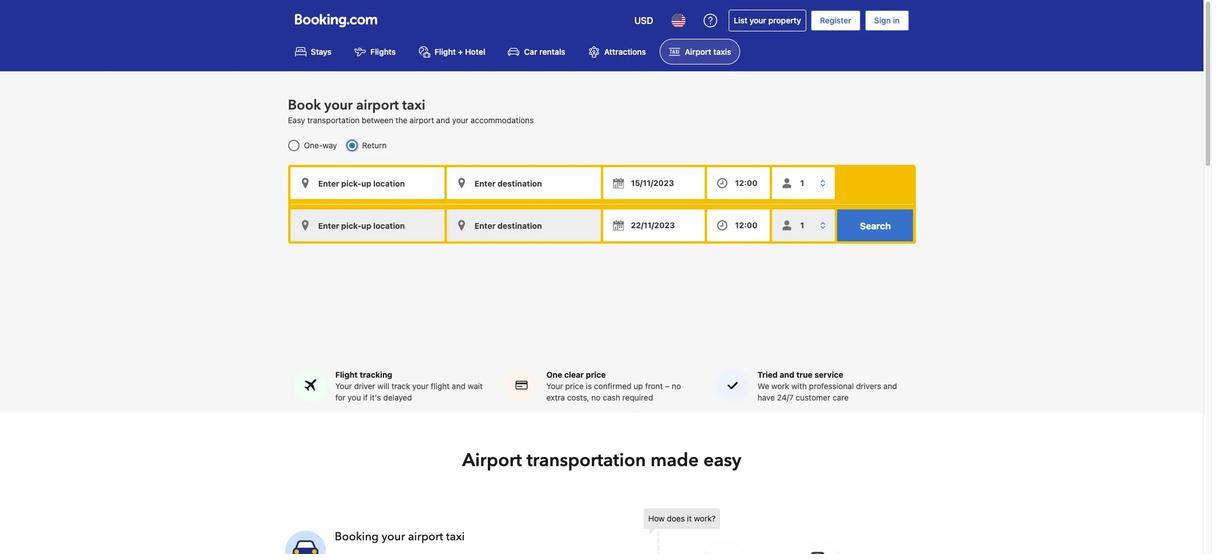 Task type: locate. For each thing, give the bounding box(es) containing it.
your for list
[[750, 15, 767, 25]]

car
[[524, 47, 538, 57]]

1 vertical spatial airport
[[410, 115, 434, 125]]

usd
[[635, 15, 654, 26]]

0 vertical spatial 12:00 button
[[707, 167, 770, 199]]

your right booking
[[382, 530, 405, 545]]

stays
[[311, 47, 332, 57]]

1 horizontal spatial no
[[672, 382, 681, 391]]

airport for airport transportation made easy
[[462, 448, 522, 474]]

2 vertical spatial airport
[[408, 530, 443, 545]]

price up is
[[586, 370, 606, 380]]

extra
[[547, 393, 565, 403]]

your right list
[[750, 15, 767, 25]]

no down is
[[592, 393, 601, 403]]

driver
[[354, 382, 375, 391]]

1 vertical spatial taxi
[[446, 530, 465, 545]]

Enter destination text field
[[447, 167, 601, 199]]

flight + hotel
[[435, 47, 486, 57]]

0 horizontal spatial flight
[[335, 370, 358, 380]]

flight for flight tracking your driver will track your flight and wait for you if it's delayed
[[335, 370, 358, 380]]

0 horizontal spatial taxi
[[402, 96, 426, 115]]

and left wait
[[452, 382, 466, 391]]

the
[[396, 115, 408, 125]]

Enter pick-up location text field
[[290, 167, 444, 199]]

we
[[758, 382, 770, 391]]

attractions
[[604, 47, 646, 57]]

and up work
[[780, 370, 795, 380]]

list your property
[[734, 15, 801, 25]]

0 vertical spatial 12:00
[[735, 178, 758, 188]]

22/11/2023
[[631, 221, 675, 230]]

0 vertical spatial airport
[[685, 47, 712, 57]]

book
[[288, 96, 321, 115]]

booking airport taxi image
[[644, 509, 884, 554], [285, 531, 326, 554]]

flight inside flight tracking your driver will track your flight and wait for you if it's delayed
[[335, 370, 358, 380]]

flights
[[371, 47, 396, 57]]

–
[[665, 382, 670, 391]]

price down 'clear'
[[565, 382, 584, 391]]

search
[[860, 221, 891, 231]]

flight up driver on the bottom of page
[[335, 370, 358, 380]]

register
[[820, 15, 852, 25]]

1 horizontal spatial taxi
[[446, 530, 465, 545]]

booking your airport taxi
[[335, 530, 465, 545]]

1 vertical spatial 12:00 button
[[707, 210, 770, 242]]

book your airport taxi easy transportation between the airport and your accommodations
[[288, 96, 534, 125]]

booking.com online hotel reservations image
[[295, 14, 377, 27]]

1 vertical spatial transportation
[[527, 448, 646, 474]]

flight for flight + hotel
[[435, 47, 456, 57]]

have
[[758, 393, 775, 403]]

sign in link
[[865, 10, 909, 31]]

one-way
[[304, 141, 337, 150]]

airport for booking
[[408, 530, 443, 545]]

2 12:00 from the top
[[735, 221, 758, 230]]

airport for airport taxis
[[685, 47, 712, 57]]

customer
[[796, 393, 831, 403]]

your up for
[[335, 382, 352, 391]]

tracking
[[360, 370, 393, 380]]

and inside flight tracking your driver will track your flight and wait for you if it's delayed
[[452, 382, 466, 391]]

0 vertical spatial transportation
[[307, 115, 360, 125]]

0 vertical spatial airport
[[356, 96, 399, 115]]

you
[[348, 393, 361, 403]]

0 horizontal spatial airport
[[462, 448, 522, 474]]

your inside flight tracking your driver will track your flight and wait for you if it's delayed
[[335, 382, 352, 391]]

and
[[436, 115, 450, 125], [780, 370, 795, 380], [452, 382, 466, 391], [884, 382, 898, 391]]

your right book
[[324, 96, 353, 115]]

0 vertical spatial no
[[672, 382, 681, 391]]

flight left +
[[435, 47, 456, 57]]

search button
[[838, 210, 914, 242]]

airport taxis link
[[660, 39, 741, 65]]

register link
[[811, 10, 861, 31]]

required
[[623, 393, 653, 403]]

1 horizontal spatial price
[[586, 370, 606, 380]]

and right the
[[436, 115, 450, 125]]

list
[[734, 15, 748, 25]]

0 vertical spatial flight
[[435, 47, 456, 57]]

flight tracking your driver will track your flight and wait for you if it's delayed
[[335, 370, 483, 403]]

your down one at left
[[547, 382, 563, 391]]

12:00 button for 22/11/2023
[[707, 210, 770, 242]]

work?
[[694, 514, 716, 524]]

your
[[750, 15, 767, 25], [324, 96, 353, 115], [452, 115, 469, 125], [413, 382, 429, 391], [382, 530, 405, 545]]

0 horizontal spatial price
[[565, 382, 584, 391]]

flights link
[[345, 39, 405, 65]]

1 12:00 button from the top
[[707, 167, 770, 199]]

wait
[[468, 382, 483, 391]]

airport
[[356, 96, 399, 115], [410, 115, 434, 125], [408, 530, 443, 545]]

0 vertical spatial taxi
[[402, 96, 426, 115]]

1 vertical spatial 12:00
[[735, 221, 758, 230]]

drivers
[[856, 382, 882, 391]]

taxi inside book your airport taxi easy transportation between the airport and your accommodations
[[402, 96, 426, 115]]

0 horizontal spatial your
[[335, 382, 352, 391]]

list your property link
[[729, 10, 807, 31]]

12:00
[[735, 178, 758, 188], [735, 221, 758, 230]]

your right "track"
[[413, 382, 429, 391]]

one clear price your price is confirmed up front – no extra costs, no cash required
[[547, 370, 681, 403]]

2 12:00 button from the top
[[707, 210, 770, 242]]

+
[[458, 47, 463, 57]]

1 horizontal spatial airport
[[685, 47, 712, 57]]

1 vertical spatial no
[[592, 393, 601, 403]]

your inside flight tracking your driver will track your flight and wait for you if it's delayed
[[413, 382, 429, 391]]

taxi
[[402, 96, 426, 115], [446, 530, 465, 545]]

transportation
[[307, 115, 360, 125], [527, 448, 646, 474]]

1 horizontal spatial flight
[[435, 47, 456, 57]]

0 horizontal spatial no
[[592, 393, 601, 403]]

costs,
[[567, 393, 590, 403]]

no right –
[[672, 382, 681, 391]]

accommodations
[[471, 115, 534, 125]]

for
[[335, 393, 346, 403]]

hotel
[[465, 47, 486, 57]]

15/11/2023
[[631, 178, 674, 188]]

no
[[672, 382, 681, 391], [592, 393, 601, 403]]

price
[[586, 370, 606, 380], [565, 382, 584, 391]]

1 vertical spatial airport
[[462, 448, 522, 474]]

flight + hotel link
[[410, 39, 495, 65]]

12:00 button
[[707, 167, 770, 199], [707, 210, 770, 242]]

0 horizontal spatial transportation
[[307, 115, 360, 125]]

your inside "one clear price your price is confirmed up front – no extra costs, no cash required"
[[547, 382, 563, 391]]

way
[[323, 141, 337, 150]]

cash
[[603, 393, 621, 403]]

1 12:00 from the top
[[735, 178, 758, 188]]

and inside book your airport taxi easy transportation between the airport and your accommodations
[[436, 115, 450, 125]]

airport
[[685, 47, 712, 57], [462, 448, 522, 474]]

12:00 for 22/11/2023
[[735, 221, 758, 230]]

2 your from the left
[[547, 382, 563, 391]]

1 horizontal spatial your
[[547, 382, 563, 391]]

1 your from the left
[[335, 382, 352, 391]]

1 vertical spatial flight
[[335, 370, 358, 380]]

your
[[335, 382, 352, 391], [547, 382, 563, 391]]



Task type: vqa. For each thing, say whether or not it's contained in the screenshot.
Flight + Car
no



Task type: describe. For each thing, give the bounding box(es) containing it.
easy
[[288, 115, 305, 125]]

24/7
[[777, 393, 794, 403]]

sign
[[875, 15, 891, 25]]

between
[[362, 115, 394, 125]]

work
[[772, 382, 790, 391]]

in
[[893, 15, 900, 25]]

your left accommodations
[[452, 115, 469, 125]]

your for book
[[324, 96, 353, 115]]

professional
[[809, 382, 854, 391]]

with
[[792, 382, 807, 391]]

one-
[[304, 141, 323, 150]]

is
[[586, 382, 592, 391]]

tried
[[758, 370, 778, 380]]

booking
[[335, 530, 379, 545]]

service
[[815, 370, 844, 380]]

how
[[649, 514, 665, 524]]

12:00 for 15/11/2023
[[735, 178, 758, 188]]

taxis
[[714, 47, 732, 57]]

if
[[363, 393, 368, 403]]

tried and true service we work with professional drivers and have 24/7 customer care
[[758, 370, 898, 403]]

clear
[[564, 370, 584, 380]]

will
[[378, 382, 389, 391]]

rentals
[[540, 47, 566, 57]]

airport for book
[[356, 96, 399, 115]]

easy
[[704, 448, 742, 474]]

stays link
[[286, 39, 341, 65]]

taxi for book
[[402, 96, 426, 115]]

track
[[392, 382, 410, 391]]

taxi for booking
[[446, 530, 465, 545]]

care
[[833, 393, 849, 403]]

return
[[362, 141, 387, 150]]

attractions link
[[579, 39, 655, 65]]

car rentals
[[524, 47, 566, 57]]

22/11/2023 button
[[603, 210, 705, 242]]

confirmed
[[594, 382, 632, 391]]

true
[[797, 370, 813, 380]]

does
[[667, 514, 685, 524]]

and right drivers
[[884, 382, 898, 391]]

up
[[634, 382, 643, 391]]

airport taxis
[[685, 47, 732, 57]]

1 horizontal spatial transportation
[[527, 448, 646, 474]]

one
[[547, 370, 563, 380]]

front
[[646, 382, 663, 391]]

1 vertical spatial price
[[565, 382, 584, 391]]

12:00 button for 15/11/2023
[[707, 167, 770, 199]]

15/11/2023 button
[[603, 167, 705, 199]]

1 horizontal spatial booking airport taxi image
[[644, 509, 884, 554]]

sign in
[[875, 15, 900, 25]]

property
[[769, 15, 801, 25]]

airport transportation made easy
[[462, 448, 742, 474]]

0 horizontal spatial booking airport taxi image
[[285, 531, 326, 554]]

usd button
[[628, 7, 660, 34]]

delayed
[[383, 393, 412, 403]]

made
[[651, 448, 699, 474]]

0 vertical spatial price
[[586, 370, 606, 380]]

it's
[[370, 393, 381, 403]]

your for booking
[[382, 530, 405, 545]]

how does it work?
[[649, 514, 716, 524]]

it
[[687, 514, 692, 524]]

transportation inside book your airport taxi easy transportation between the airport and your accommodations
[[307, 115, 360, 125]]

flight
[[431, 382, 450, 391]]

car rentals link
[[499, 39, 575, 65]]



